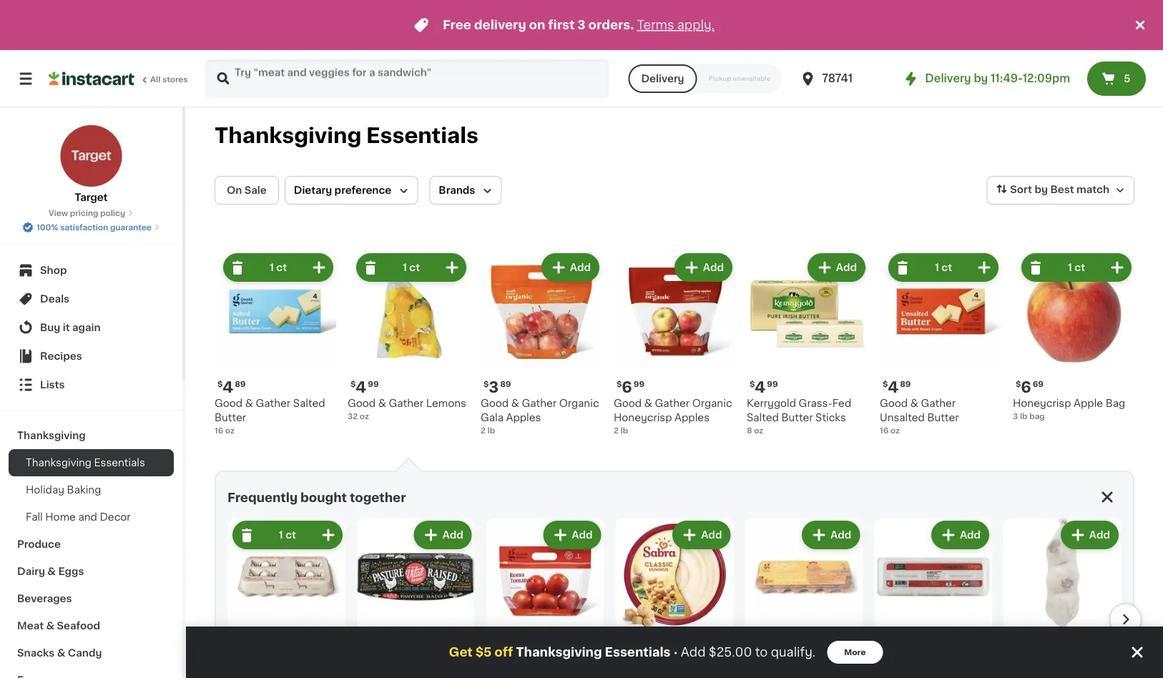 Task type: vqa. For each thing, say whether or not it's contained in the screenshot.
the address within Edit email address dialog
no



Task type: locate. For each thing, give the bounding box(es) containing it.
oz inside kerrygold grass-fed salted butter sticks 8 oz
[[754, 427, 764, 435]]

$ left off
[[489, 644, 494, 652]]

$ 4 89
[[217, 380, 246, 395], [883, 380, 911, 395]]

essentials up sabra
[[605, 646, 671, 659]]

gather inside good & gather organic honeycrisp apples 2 lb
[[655, 398, 690, 408]]

99
[[368, 380, 379, 388], [634, 380, 645, 388], [767, 380, 778, 388], [636, 644, 647, 652], [764, 644, 775, 652], [891, 644, 902, 652]]

1 right remove good & gather unsalted butter image
[[935, 263, 939, 273]]

by for sort
[[1035, 185, 1048, 195]]

$ up good & gather organic honeycrisp apples 2 lb
[[617, 380, 622, 388]]

1 89 from the left
[[235, 380, 246, 388]]

$ 1 99
[[877, 643, 902, 658]]

get
[[449, 646, 473, 659]]

good & gather organic gala apples 2 lb
[[481, 398, 599, 435]]

4
[[223, 380, 233, 395], [356, 380, 366, 395], [755, 380, 766, 395], [888, 380, 899, 395], [624, 643, 634, 658]]

orders.
[[588, 19, 634, 31]]

$ left 69
[[1016, 380, 1021, 388]]

thanksgiving up dietary
[[215, 126, 362, 146]]

1 horizontal spatial $ 4 89
[[883, 380, 911, 395]]

16 inside good & gather unsalted butter 16 oz
[[880, 427, 889, 435]]

best match
[[1050, 185, 1110, 195]]

snacks & candy link
[[9, 640, 174, 667]]

salted for kerrygold grass-fed salted butter sticks
[[747, 413, 779, 423]]

apples for 6
[[675, 413, 710, 423]]

0 horizontal spatial essentials
[[94, 458, 145, 468]]

together
[[350, 492, 406, 504]]

2 inside good & gather organic honeycrisp apples 2 lb
[[614, 427, 619, 435]]

section
[[207, 457, 1142, 678]]

thanksgiving essentials up dietary preference
[[215, 126, 479, 146]]

product group
[[215, 250, 336, 436], [348, 250, 469, 422], [481, 250, 602, 436], [614, 250, 735, 436], [747, 250, 868, 436], [880, 250, 1002, 436], [1013, 250, 1135, 422], [227, 518, 345, 678], [357, 518, 475, 678], [486, 518, 604, 678], [616, 518, 734, 678], [745, 518, 863, 678], [874, 518, 992, 678], [1004, 518, 1122, 678]]

1 right remove honeycrisp apple bag "image"
[[1068, 263, 1072, 273]]

1 $ 4 89 from the left
[[217, 380, 246, 395]]

4 up the good & gather salted butter 16 oz
[[223, 380, 233, 395]]

$ for sabra hummus, classic
[[619, 644, 624, 652]]

1 16 from the left
[[215, 427, 223, 435]]

$ 3 89
[[484, 380, 511, 395]]

1 horizontal spatial 3
[[578, 19, 586, 31]]

$ up 32
[[351, 380, 356, 388]]

$ 4 89 for good & gather salted butter
[[217, 380, 246, 395]]

$7.89 element
[[357, 642, 475, 660]]

increment quantity of good & gather lemons image
[[444, 259, 461, 276]]

0 horizontal spatial honeycrisp
[[614, 413, 672, 423]]

2 horizontal spatial 89
[[900, 380, 911, 388]]

by right sort on the right of the page
[[1035, 185, 1048, 195]]

99 inside $ 6 99
[[634, 380, 645, 388]]

89 inside the $ 3 89
[[500, 380, 511, 388]]

16 inside the good & gather salted butter 16 oz
[[215, 427, 223, 435]]

lb inside honeycrisp apple bag 3 lb bag
[[1020, 412, 1028, 420]]

0 horizontal spatial lb
[[488, 427, 495, 435]]

1 ct left increment quantity of good & gather lemons icon
[[403, 263, 420, 273]]

1 ct for good & gather unsalted butter
[[935, 263, 952, 273]]

6 up good & gather organic honeycrisp apples 2 lb
[[622, 380, 632, 395]]

1 ct right remove honeycrisp apple bag "image"
[[1068, 263, 1085, 273]]

0 horizontal spatial by
[[974, 73, 988, 84]]

99 inside $ 2 99
[[764, 644, 775, 652]]

recipes
[[40, 351, 82, 361]]

1 vertical spatial honeycrisp
[[614, 413, 672, 423]]

& for good & gather salted butter 16 oz
[[245, 398, 253, 408]]

19
[[502, 644, 511, 652]]

$ 4 89 up "unsalted"
[[883, 380, 911, 395]]

market
[[874, 662, 909, 672]]

0 horizontal spatial salted
[[293, 398, 325, 408]]

1 for remove good & gather lemons 'icon'
[[403, 263, 407, 273]]

1 horizontal spatial salted
[[747, 413, 779, 423]]

89 up gala
[[500, 380, 511, 388]]

2 butter from the left
[[782, 413, 813, 423]]

99 up the kerrygold
[[767, 380, 778, 388]]

delivery inside button
[[641, 74, 684, 84]]

2 vertical spatial essentials
[[605, 646, 671, 659]]

good for good & gather organic gala apples
[[481, 398, 509, 408]]

instacart logo image
[[49, 70, 134, 87]]

section inside thanksgiving essentials main content
[[207, 457, 1142, 678]]

add button for good & gather organic gala apples
[[543, 255, 598, 280]]

1 ct for good & gather lemons
[[403, 263, 420, 273]]

gather inside good & gather unsalted butter 16 oz
[[921, 398, 956, 408]]

89 up the good & gather salted butter 16 oz
[[235, 380, 246, 388]]

apples inside good & gather organic gala apples 2 lb
[[506, 413, 541, 423]]

1 horizontal spatial 16
[[880, 427, 889, 435]]

add button
[[543, 255, 598, 280], [676, 255, 731, 280], [809, 255, 864, 280], [415, 522, 471, 548], [545, 522, 600, 548], [674, 522, 729, 548], [803, 522, 859, 548], [933, 522, 988, 548], [1062, 522, 1117, 548]]

lb down gala
[[488, 427, 495, 435]]

2 inside good & gather organic gala apples 2 lb
[[481, 427, 486, 435]]

Best match Sort by field
[[987, 176, 1135, 205]]

good & gather lemons 32 oz
[[348, 398, 466, 420]]

butter inside kerrygold grass-fed salted butter sticks 8 oz
[[782, 413, 813, 423]]

1 ct inside item carousel region
[[279, 530, 296, 540]]

3 right first
[[578, 19, 586, 31]]

1 horizontal spatial 89
[[500, 380, 511, 388]]

pantry
[[912, 662, 945, 672]]

kerrygold grass-fed salted butter sticks 8 oz
[[747, 398, 852, 435]]

&
[[245, 398, 253, 408], [378, 398, 386, 408], [511, 398, 519, 408], [644, 398, 652, 408], [911, 398, 919, 408], [47, 567, 56, 577], [46, 621, 54, 631], [57, 648, 65, 658], [517, 662, 525, 672], [776, 662, 784, 672]]

$5
[[476, 646, 492, 659]]

1 for remove good & gather salted butter image
[[270, 263, 274, 273]]

6 left 69
[[1021, 380, 1031, 395]]

$ inside $ 6 69
[[1016, 380, 1021, 388]]

99 up good & gather organic honeycrisp apples 2 lb
[[634, 380, 645, 388]]

0 vertical spatial salted
[[293, 398, 325, 408]]

$ 4 99 up sabra
[[619, 643, 647, 658]]

add for market pantry eggs, large
[[960, 530, 981, 540]]

& for meat & seafood
[[46, 621, 54, 631]]

2 horizontal spatial lb
[[1020, 412, 1028, 420]]

2 horizontal spatial butter
[[927, 413, 959, 423]]

2 apples from the left
[[675, 413, 710, 423]]

thanksgiving up roma
[[516, 646, 602, 659]]

$ for good & gather grade a cage-free larg
[[748, 644, 753, 652]]

section containing 4
[[207, 457, 1142, 678]]

dietary
[[294, 185, 332, 195]]

2 6 from the left
[[1021, 380, 1031, 395]]

4 up sabra
[[624, 643, 634, 658]]

$ 4 99 inside item carousel region
[[619, 643, 647, 658]]

4 for kerrygold grass-fed salted butter sticks
[[755, 380, 766, 395]]

lb for 6
[[621, 427, 628, 435]]

ct left increment quantity of good & gather unsalted butter icon
[[942, 263, 952, 273]]

2 horizontal spatial 3
[[1013, 412, 1018, 420]]

1 ct right remove good & gather unsalted butter image
[[935, 263, 952, 273]]

add button for sabra hummus, classic
[[674, 522, 729, 548]]

pricing
[[70, 209, 98, 217]]

0 horizontal spatial 89
[[235, 380, 246, 388]]

lb left bag
[[1020, 412, 1028, 420]]

& inside "good & gather lemons 32 oz"
[[378, 398, 386, 408]]

gala
[[481, 413, 504, 423]]

1 horizontal spatial organic
[[692, 398, 732, 408]]

3 89 from the left
[[900, 380, 911, 388]]

$ down "vegan"
[[619, 644, 624, 652]]

69
[[1033, 380, 1044, 388]]

0 horizontal spatial $ 4 99
[[351, 380, 379, 395]]

1 horizontal spatial 6
[[1021, 380, 1031, 395]]

good inside good & gather unsalted butter 16 oz
[[880, 398, 908, 408]]

100% satisfaction guarantee button
[[22, 219, 160, 233]]

thanksgiving essentials
[[215, 126, 479, 146], [26, 458, 145, 468]]

snacks
[[17, 648, 55, 658]]

$ 6 99
[[617, 380, 645, 395]]

2 16 from the left
[[880, 427, 889, 435]]

by left 11:49- on the top of page
[[974, 73, 988, 84]]

1 right remove good & gather salted butter image
[[270, 263, 274, 273]]

$ 4 89 up the good & gather salted butter 16 oz
[[217, 380, 246, 395]]

ct for good & gather lemons
[[409, 263, 420, 273]]

2 horizontal spatial 2
[[753, 643, 763, 658]]

$ up the good & gather salted butter 16 oz
[[217, 380, 223, 388]]

78741
[[822, 73, 853, 84]]

16 for good & gather unsalted butter
[[880, 427, 889, 435]]

1 6 from the left
[[622, 380, 632, 395]]

99 for good & gather organic honeycrisp apples
[[634, 380, 645, 388]]

$ 2 99
[[748, 643, 775, 658]]

good for good & gather salted butter
[[215, 398, 243, 408]]

oz
[[360, 412, 369, 420], [225, 427, 235, 435], [754, 427, 764, 435], [891, 427, 900, 435]]

& for good & gather grade a cage-free larg
[[776, 662, 784, 672]]

ct for good & gather unsalted butter
[[942, 263, 952, 273]]

0 horizontal spatial organic
[[559, 398, 599, 408]]

0 horizontal spatial thanksgiving essentials
[[26, 458, 145, 468]]

$ for good & gather organic gala apples
[[484, 380, 489, 388]]

& inside good & gather grade a cage-free larg
[[776, 662, 784, 672]]

$ 4 99 for good
[[351, 380, 379, 395]]

3 inside limited time offer region
[[578, 19, 586, 31]]

kerrygold
[[747, 398, 796, 408]]

1 for remove good & gather unsalted butter image
[[935, 263, 939, 273]]

1 right remove good & gather lemons 'icon'
[[403, 263, 407, 273]]

6
[[622, 380, 632, 395], [1021, 380, 1031, 395]]

100% satisfaction guarantee
[[37, 224, 152, 231]]

1 organic from the left
[[559, 398, 599, 408]]

1 vertical spatial 3
[[489, 380, 499, 395]]

$ 4 99
[[351, 380, 379, 395], [750, 380, 778, 395], [619, 643, 647, 658]]

gather inside the good & gather salted butter 16 oz
[[256, 398, 291, 408]]

99 for sabra hummus, classic
[[636, 644, 647, 652]]

remove good & gather unsalted butter image
[[894, 259, 911, 276]]

1 vertical spatial by
[[1035, 185, 1048, 195]]

good & gather salted butter 16 oz
[[215, 398, 325, 435]]

0 vertical spatial honeycrisp
[[1013, 398, 1071, 408]]

0 vertical spatial by
[[974, 73, 988, 84]]

16 for good & gather salted butter
[[215, 427, 223, 435]]

remove good & gather salted butter image
[[229, 259, 246, 276]]

thanksgiving up 'holiday baking'
[[26, 458, 92, 468]]

essentials down thanksgiving link
[[94, 458, 145, 468]]

$ 1 19
[[489, 643, 511, 658]]

$ inside the $ 3 89
[[484, 380, 489, 388]]

apples
[[506, 413, 541, 423], [675, 413, 710, 423]]

apples inside good & gather organic honeycrisp apples 2 lb
[[675, 413, 710, 423]]

2 down $ 6 99
[[614, 427, 619, 435]]

89
[[235, 380, 246, 388], [500, 380, 511, 388], [900, 380, 911, 388]]

increment quantity of good & gather salted butter image
[[310, 259, 328, 276]]

1 horizontal spatial delivery
[[925, 73, 971, 84]]

target
[[75, 192, 108, 202]]

lb inside good & gather organic honeycrisp apples 2 lb
[[621, 427, 628, 435]]

lemons
[[426, 398, 466, 408]]

$ up market
[[877, 644, 883, 652]]

None search field
[[205, 59, 610, 99]]

organic inside good & gather organic honeycrisp apples 2 lb
[[692, 398, 732, 408]]

fall home and decor
[[26, 512, 131, 522]]

2 right $25.00
[[753, 643, 763, 658]]

add button for kerrygold grass-fed salted butter sticks
[[809, 255, 864, 280]]

1 horizontal spatial butter
[[782, 413, 813, 423]]

99 for kerrygold grass-fed salted butter sticks
[[767, 380, 778, 388]]

butter inside good & gather unsalted butter 16 oz
[[927, 413, 959, 423]]

salted inside the good & gather salted butter 16 oz
[[293, 398, 325, 408]]

honeycrisp up bag
[[1013, 398, 1071, 408]]

1 for remove good & gather grade a cage-free large eggs icon
[[279, 530, 283, 540]]

butter for kerrygold grass-fed salted butter sticks
[[782, 413, 813, 423]]

3 up gala
[[489, 380, 499, 395]]

good inside good & gather organic gala apples 2 lb
[[481, 398, 509, 408]]

$ up "unsalted"
[[883, 380, 888, 388]]

gather inside "good & gather lemons 32 oz"
[[389, 398, 424, 408]]

lb inside good & gather organic gala apples 2 lb
[[488, 427, 495, 435]]

$ inside $ 2 99
[[748, 644, 753, 652]]

1
[[270, 263, 274, 273], [403, 263, 407, 273], [935, 263, 939, 273], [1068, 263, 1072, 273], [279, 530, 283, 540], [494, 643, 501, 658], [883, 643, 889, 658]]

ct left increment quantity of good & gather salted butter icon
[[276, 263, 287, 273]]

organic
[[559, 398, 599, 408], [692, 398, 732, 408]]

view pricing policy
[[49, 209, 125, 217]]

16
[[215, 427, 223, 435], [880, 427, 889, 435]]

add button for good & gather roma tomatoes
[[545, 522, 600, 548]]

& inside good & gather organic gala apples 2 lb
[[511, 398, 519, 408]]

thanksgiving essentials up baking
[[26, 458, 145, 468]]

99 up "good & gather lemons 32 oz"
[[368, 380, 379, 388]]

organic for 3
[[559, 398, 599, 408]]

thanksgiving up thanksgiving essentials link
[[17, 431, 86, 441]]

gather for good & gather organic honeycrisp apples
[[655, 398, 690, 408]]

free delivery on first 3 orders. terms apply.
[[443, 19, 715, 31]]

$ 4 89 for good & gather unsalted butter
[[883, 380, 911, 395]]

1 horizontal spatial thanksgiving essentials
[[215, 126, 479, 146]]

terms apply. link
[[637, 19, 715, 31]]

bag
[[1030, 412, 1045, 420]]

& inside good & gather unsalted butter 16 oz
[[911, 398, 919, 408]]

again
[[72, 323, 101, 333]]

4 up 32
[[356, 380, 366, 395]]

apple
[[1074, 398, 1103, 408]]

bought
[[300, 492, 347, 504]]

gather inside good & gather grade a cage-free larg
[[786, 662, 821, 672]]

dairy & eggs
[[17, 567, 84, 577]]

1 horizontal spatial honeycrisp
[[1013, 398, 1071, 408]]

by
[[974, 73, 988, 84], [1035, 185, 1048, 195]]

delivery for delivery by 11:49-12:09pm
[[925, 73, 971, 84]]

0 horizontal spatial apples
[[506, 413, 541, 423]]

3 left bag
[[1013, 412, 1018, 420]]

0 horizontal spatial delivery
[[641, 74, 684, 84]]

add button for good & gather grade a cage-free larg
[[803, 522, 859, 548]]

$ inside the $ 1 19
[[489, 644, 494, 652]]

1 ct left the increment quantity of good & gather grade a cage-free large eggs icon at the left
[[279, 530, 296, 540]]

0 horizontal spatial 3
[[489, 380, 499, 395]]

1 up market
[[883, 643, 889, 658]]

$ 4 99 for kerrygold
[[750, 380, 778, 395]]

thanksgiving essentials inside main content
[[215, 126, 479, 146]]

good inside the good & gather salted butter 16 oz
[[215, 398, 243, 408]]

2 vertical spatial 3
[[1013, 412, 1018, 420]]

0 horizontal spatial 6
[[622, 380, 632, 395]]

product group containing 1 ct
[[227, 518, 345, 678]]

& inside "good & gather roma tomatoes"
[[517, 662, 525, 672]]

& for good & gather organic gala apples 2 lb
[[511, 398, 519, 408]]

1 horizontal spatial 2
[[614, 427, 619, 435]]

1 apples from the left
[[506, 413, 541, 423]]

$ for kerrygold grass-fed salted butter sticks
[[750, 380, 755, 388]]

$ for good & gather roma tomatoes
[[489, 644, 494, 652]]

2 organic from the left
[[692, 398, 732, 408]]

1 horizontal spatial lb
[[621, 427, 628, 435]]

lb down $ 6 99
[[621, 427, 628, 435]]

add for sabra hummus, classic
[[701, 530, 722, 540]]

add for good & gather organic honeycrisp apples
[[703, 263, 724, 273]]

ct for honeycrisp apple bag
[[1075, 263, 1085, 273]]

0 vertical spatial 3
[[578, 19, 586, 31]]

good inside "good & gather lemons 32 oz"
[[348, 398, 376, 408]]

grade
[[823, 662, 854, 672]]

delivery left 11:49- on the top of page
[[925, 73, 971, 84]]

100%
[[37, 224, 58, 231]]

0 vertical spatial thanksgiving essentials
[[215, 126, 479, 146]]

1 vertical spatial essentials
[[94, 458, 145, 468]]

honeycrisp down $ 6 99
[[614, 413, 672, 423]]

unsalted
[[880, 413, 925, 423]]

1 horizontal spatial by
[[1035, 185, 1048, 195]]

good & gather organic honeycrisp apples 2 lb
[[614, 398, 732, 435]]

1 horizontal spatial $ 4 99
[[619, 643, 647, 658]]

1 vertical spatial salted
[[747, 413, 779, 423]]

1 ct left increment quantity of good & gather salted butter icon
[[270, 263, 287, 273]]

ct left increment quantity of honeycrisp apple bag image at the top right of the page
[[1075, 263, 1085, 273]]

$ for good & gather lemons
[[351, 380, 356, 388]]

$ inside $ 6 99
[[617, 380, 622, 388]]

0 horizontal spatial $ 4 89
[[217, 380, 246, 395]]

gather for good & gather lemons
[[389, 398, 424, 408]]

buy
[[40, 323, 60, 333]]

$ up gala
[[484, 380, 489, 388]]

gather inside good & gather organic gala apples 2 lb
[[522, 398, 557, 408]]

target link
[[60, 124, 123, 205]]

1 horizontal spatial essentials
[[366, 126, 479, 146]]

4 up the kerrygold
[[755, 380, 766, 395]]

99 down "vegan"
[[636, 644, 647, 652]]

1 ct
[[270, 263, 287, 273], [403, 263, 420, 273], [935, 263, 952, 273], [1068, 263, 1085, 273], [279, 530, 296, 540]]

4 for good & gather salted butter
[[223, 380, 233, 395]]

& inside good & gather organic honeycrisp apples 2 lb
[[644, 398, 652, 408]]

dietary preference
[[294, 185, 392, 195]]

1 horizontal spatial apples
[[675, 413, 710, 423]]

more
[[844, 649, 866, 656]]

sort
[[1010, 185, 1032, 195]]

ct left the increment quantity of good & gather grade a cage-free large eggs icon at the left
[[286, 530, 296, 540]]

1 butter from the left
[[215, 413, 246, 423]]

1 left 19
[[494, 643, 501, 658]]

99 up cage-
[[764, 644, 775, 652]]

good for good & gather organic honeycrisp apples
[[614, 398, 642, 408]]

99 inside $ 1 99
[[891, 644, 902, 652]]

dairy
[[17, 567, 45, 577]]

to
[[755, 646, 768, 659]]

butter for good & gather unsalted butter
[[927, 413, 959, 423]]

2 horizontal spatial $ 4 99
[[750, 380, 778, 395]]

0 horizontal spatial 16
[[215, 427, 223, 435]]

3 butter from the left
[[927, 413, 959, 423]]

$ up the kerrygold
[[750, 380, 755, 388]]

2 down gala
[[481, 427, 486, 435]]

essentials down search field
[[366, 126, 479, 146]]

2 $ 4 89 from the left
[[883, 380, 911, 395]]

by inside field
[[1035, 185, 1048, 195]]

2
[[481, 427, 486, 435], [614, 427, 619, 435], [753, 643, 763, 658]]

good
[[215, 398, 243, 408], [348, 398, 376, 408], [481, 398, 509, 408], [614, 398, 642, 408], [880, 398, 908, 408], [486, 662, 514, 672], [745, 662, 773, 672]]

99 up market
[[891, 644, 902, 652]]

$ 4 99 up the kerrygold
[[750, 380, 778, 395]]

1 right remove good & gather grade a cage-free large eggs icon
[[279, 530, 283, 540]]

vegan
[[617, 628, 643, 636]]

2 horizontal spatial essentials
[[605, 646, 671, 659]]

salted inside kerrygold grass-fed salted butter sticks 8 oz
[[747, 413, 779, 423]]

ct left increment quantity of good & gather lemons icon
[[409, 263, 420, 273]]

$ inside $ 1 99
[[877, 644, 883, 652]]

0 horizontal spatial 2
[[481, 427, 486, 435]]

& inside the good & gather salted butter 16 oz
[[245, 398, 253, 408]]

$ 4 99 up 32
[[351, 380, 379, 395]]

shop
[[40, 265, 67, 275]]

oz inside good & gather unsalted butter 16 oz
[[891, 427, 900, 435]]

honeycrisp inside honeycrisp apple bag 3 lb bag
[[1013, 398, 1071, 408]]

$ left to at bottom
[[748, 644, 753, 652]]

4 inside item carousel region
[[624, 643, 634, 658]]

organic inside good & gather organic gala apples 2 lb
[[559, 398, 599, 408]]

0 horizontal spatial butter
[[215, 413, 246, 423]]

delivery down terms
[[641, 74, 684, 84]]

service type group
[[628, 64, 782, 93]]

3 inside honeycrisp apple bag 3 lb bag
[[1013, 412, 1018, 420]]

1 vertical spatial thanksgiving essentials
[[26, 458, 145, 468]]

add inside treatment tracker modal dialog
[[681, 646, 706, 659]]

4 up "unsalted"
[[888, 380, 899, 395]]

good inside good & gather grade a cage-free larg
[[745, 662, 773, 672]]

good inside good & gather organic honeycrisp apples 2 lb
[[614, 398, 642, 408]]

89 up "unsalted"
[[900, 380, 911, 388]]

essentials inside treatment tracker modal dialog
[[605, 646, 671, 659]]

2 89 from the left
[[500, 380, 511, 388]]

butter inside the good & gather salted butter 16 oz
[[215, 413, 246, 423]]



Task type: describe. For each thing, give the bounding box(es) containing it.
it
[[63, 323, 70, 333]]

good & gather grade a cage-free larg
[[745, 662, 854, 678]]

lb for 3
[[488, 427, 495, 435]]

2 for 6
[[614, 427, 619, 435]]

lists link
[[9, 371, 174, 399]]

$ for market pantry eggs, large
[[877, 644, 883, 652]]

thanksgiving essentials main content
[[186, 107, 1163, 678]]

ct for good & gather salted butter
[[276, 263, 287, 273]]

increment quantity of honeycrisp apple bag image
[[1109, 259, 1126, 276]]

$ for good & gather salted butter
[[217, 380, 223, 388]]

large
[[874, 677, 903, 678]]

free
[[786, 677, 806, 678]]

baking
[[67, 485, 101, 495]]

6 for honeycrisp apple bag
[[1021, 380, 1031, 395]]

increment quantity of good & gather unsalted butter image
[[976, 259, 993, 276]]

$ for good & gather organic honeycrisp apples
[[617, 380, 622, 388]]

89 for good & gather salted butter
[[235, 380, 246, 388]]

delivery by 11:49-12:09pm link
[[902, 70, 1070, 87]]

roma
[[565, 662, 594, 672]]

match
[[1077, 185, 1110, 195]]

increment quantity of good & gather grade a cage-free large eggs image
[[320, 527, 337, 544]]

add button for market pantry eggs, large
[[933, 522, 988, 548]]

ct inside item carousel region
[[286, 530, 296, 540]]

produce link
[[9, 531, 174, 558]]

4 for good & gather lemons
[[356, 380, 366, 395]]

sale
[[244, 185, 267, 195]]

honeycrisp inside good & gather organic honeycrisp apples 2 lb
[[614, 413, 672, 423]]

dairy & eggs link
[[9, 558, 174, 585]]

8
[[747, 427, 752, 435]]

add for good & gather roma tomatoes
[[572, 530, 593, 540]]

deals link
[[9, 285, 174, 313]]

99 for good & gather lemons
[[368, 380, 379, 388]]

product group containing 3
[[481, 250, 602, 436]]

frequently bought together
[[227, 492, 406, 504]]

deals
[[40, 294, 69, 304]]

& for good & gather lemons 32 oz
[[378, 398, 386, 408]]

0 vertical spatial essentials
[[366, 126, 479, 146]]

buy it again
[[40, 323, 101, 333]]

on
[[529, 19, 545, 31]]

2 for 3
[[481, 427, 486, 435]]

all stores
[[150, 75, 188, 83]]

& for snacks & candy
[[57, 648, 65, 658]]

decor
[[100, 512, 131, 522]]

apples for 3
[[506, 413, 541, 423]]

& for good & gather roma tomatoes
[[517, 662, 525, 672]]

4 for sabra hummus, classic
[[624, 643, 634, 658]]

beverages
[[17, 594, 72, 604]]

78741 button
[[799, 59, 885, 99]]

shop link
[[9, 256, 174, 285]]

add for good & gather grade a cage-free larg
[[831, 530, 852, 540]]

remove good & gather lemons image
[[362, 259, 379, 276]]

add for kerrygold grass-fed salted butter sticks
[[836, 263, 857, 273]]

first
[[548, 19, 575, 31]]

essentials inside thanksgiving essentials link
[[94, 458, 145, 468]]

4 for good & gather unsalted butter
[[888, 380, 899, 395]]

meat
[[17, 621, 44, 631]]

Search field
[[206, 60, 608, 97]]

thanksgiving inside treatment tracker modal dialog
[[516, 646, 602, 659]]

5
[[1124, 74, 1131, 84]]

policy
[[100, 209, 125, 217]]

& for dairy & eggs
[[47, 567, 56, 577]]

gather for good & gather unsalted butter
[[921, 398, 956, 408]]

all stores link
[[49, 59, 189, 99]]

$25.00
[[709, 646, 752, 659]]

on sale
[[227, 185, 267, 195]]

get $5 off thanksgiving essentials • add $25.00 to qualify.
[[449, 646, 816, 659]]

1 ct for good & gather salted butter
[[270, 263, 287, 273]]

free
[[443, 19, 471, 31]]

6 for good & gather organic honeycrisp apples
[[622, 380, 632, 395]]

view
[[49, 209, 68, 217]]

cage-
[[755, 677, 786, 678]]

delivery for delivery
[[641, 74, 684, 84]]

1 ct for honeycrisp apple bag
[[1068, 263, 1085, 273]]

5 button
[[1087, 62, 1146, 96]]

1 for remove honeycrisp apple bag "image"
[[1068, 263, 1072, 273]]

12:09pm
[[1023, 73, 1070, 84]]

$ for good & gather unsalted butter
[[883, 380, 888, 388]]

a
[[745, 677, 752, 678]]

delivery by 11:49-12:09pm
[[925, 73, 1070, 84]]

hummus,
[[647, 662, 695, 672]]

gather inside "good & gather roma tomatoes"
[[527, 662, 562, 672]]

3 inside product group
[[489, 380, 499, 395]]

oz inside "good & gather lemons 32 oz"
[[360, 412, 369, 420]]

fed
[[832, 398, 852, 408]]

2 inside item carousel region
[[753, 643, 763, 658]]

32
[[348, 412, 358, 420]]

grass-
[[799, 398, 832, 408]]

classic
[[616, 677, 652, 678]]

stores
[[162, 75, 188, 83]]

qualify.
[[771, 646, 816, 659]]

more button
[[827, 641, 883, 664]]

add for good & gather organic gala apples
[[570, 263, 591, 273]]

treatment tracker modal dialog
[[186, 627, 1163, 678]]

good for good & gather unsalted butter
[[880, 398, 908, 408]]

99 for market pantry eggs, large
[[891, 644, 902, 652]]

sabra
[[616, 662, 644, 672]]

gather for good & gather organic gala apples
[[522, 398, 557, 408]]

meat & seafood
[[17, 621, 100, 631]]

$ for honeycrisp apple bag
[[1016, 380, 1021, 388]]

organic for 6
[[692, 398, 732, 408]]

add button for good & gather organic honeycrisp apples
[[676, 255, 731, 280]]

off
[[495, 646, 513, 659]]

beverages link
[[9, 585, 174, 612]]

buy it again link
[[9, 313, 174, 342]]

sabra hummus, classic
[[616, 662, 695, 678]]

& for good & gather organic honeycrisp apples 2 lb
[[644, 398, 652, 408]]

& for good & gather unsalted butter 16 oz
[[911, 398, 919, 408]]

holiday baking link
[[9, 476, 174, 504]]

terms
[[637, 19, 674, 31]]

product group containing 2
[[745, 518, 863, 678]]

best
[[1050, 185, 1074, 195]]

meat & seafood link
[[9, 612, 174, 640]]

eggs
[[58, 567, 84, 577]]

oz inside the good & gather salted butter 16 oz
[[225, 427, 235, 435]]

good inside "good & gather roma tomatoes"
[[486, 662, 514, 672]]

89 for good & gather unsalted butter
[[900, 380, 911, 388]]

remove honeycrisp apple bag image
[[1027, 259, 1044, 276]]

salted for good & gather salted butter
[[293, 398, 325, 408]]

89 for good & gather organic gala apples
[[500, 380, 511, 388]]

butter for good & gather salted butter
[[215, 413, 246, 423]]

snacks & candy
[[17, 648, 102, 658]]

•
[[674, 647, 678, 658]]

target logo image
[[60, 124, 123, 187]]

brands
[[439, 185, 475, 195]]

item carousel region
[[207, 512, 1142, 678]]

thanksgiving essentials link
[[9, 449, 174, 476]]

by for delivery
[[974, 73, 988, 84]]

good & gather unsalted butter 16 oz
[[880, 398, 959, 435]]

home
[[45, 512, 76, 522]]

apply.
[[677, 19, 715, 31]]

preference
[[335, 185, 392, 195]]

and
[[78, 512, 97, 522]]

bag
[[1106, 398, 1125, 408]]

guarantee
[[110, 224, 152, 231]]

honeycrisp apple bag 3 lb bag
[[1013, 398, 1125, 420]]

produce
[[17, 539, 61, 549]]

limited time offer region
[[0, 0, 1132, 50]]

all
[[150, 75, 160, 83]]

good for good & gather lemons
[[348, 398, 376, 408]]

dietary preference button
[[285, 176, 418, 205]]

remove good & gather grade a cage-free large eggs image
[[238, 527, 255, 544]]

thanksgiving link
[[9, 422, 174, 449]]

view pricing policy link
[[49, 207, 134, 219]]

sort by
[[1010, 185, 1048, 195]]

gather for good & gather salted butter
[[256, 398, 291, 408]]

99 for good & gather grade a cage-free larg
[[764, 644, 775, 652]]



